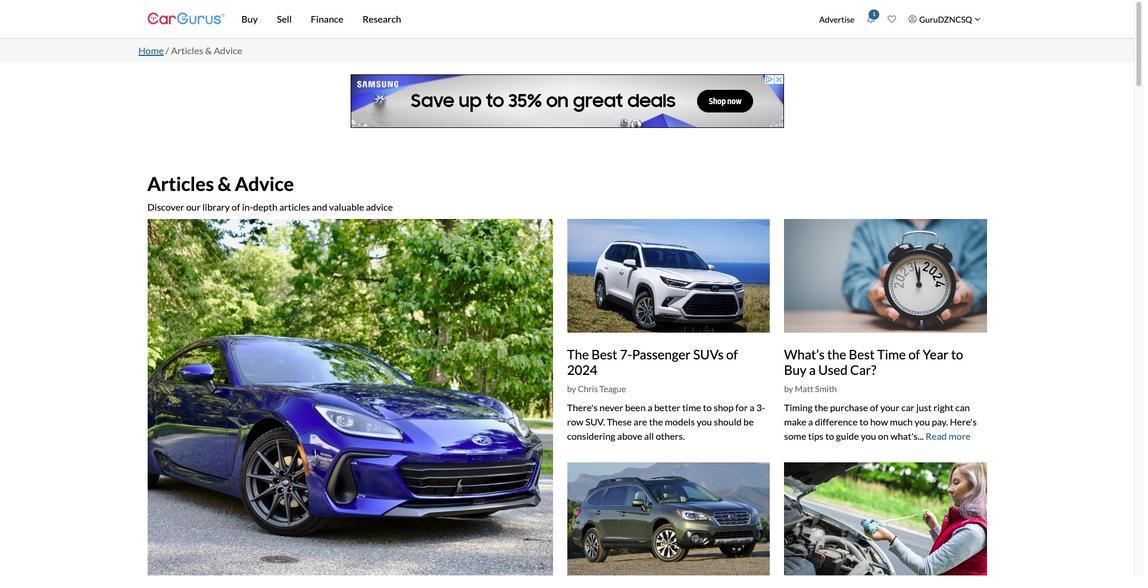 Task type: vqa. For each thing, say whether or not it's contained in the screenshot.
Advice
yes



Task type: describe. For each thing, give the bounding box(es) containing it.
cargurus logo homepage link link
[[147, 2, 225, 36]]

on
[[878, 430, 889, 442]]

finance button
[[301, 0, 353, 38]]

1 vertical spatial &
[[218, 172, 231, 195]]

year
[[923, 346, 949, 362]]

advertise link
[[813, 2, 861, 36]]

here's
[[950, 416, 977, 427]]

library
[[202, 201, 230, 213]]

read more link
[[926, 430, 971, 442]]

for
[[736, 402, 748, 413]]

by for what's the best time of year to buy a used car?
[[784, 384, 793, 394]]

how
[[870, 416, 888, 427]]

depth
[[253, 201, 277, 213]]

pay.
[[932, 416, 948, 427]]

more
[[949, 430, 971, 442]]

buy inside what's the best time of year to buy a used car?
[[784, 362, 807, 378]]

difference
[[815, 416, 858, 427]]

gurudzncsq button
[[903, 2, 987, 36]]

articles & advice
[[147, 172, 294, 195]]

of left in-
[[232, 201, 240, 213]]

teague
[[599, 384, 626, 394]]

7-
[[620, 346, 632, 362]]

all
[[644, 430, 654, 442]]

chevron down image
[[974, 16, 981, 22]]

2024
[[567, 362, 597, 378]]

the best 7-passenger suvs of 2024 image
[[567, 219, 770, 333]]

1 horizontal spatial you
[[861, 430, 876, 442]]

of inside timing the purchase of your car just right can make a difference to how much you pay. here's some tips to guide you on what's...
[[870, 402, 879, 413]]

your
[[880, 402, 900, 413]]

home
[[138, 45, 164, 56]]

above
[[617, 430, 642, 442]]

buy button
[[232, 0, 267, 38]]

passenger
[[632, 346, 691, 362]]

can
[[955, 402, 970, 413]]

considering
[[567, 430, 615, 442]]

cargurus logo homepage link image
[[147, 2, 225, 36]]

2 horizontal spatial you
[[915, 416, 930, 427]]

read more
[[926, 430, 971, 442]]

the
[[567, 346, 589, 362]]

purchase
[[830, 402, 868, 413]]

sell button
[[267, 0, 301, 38]]

these
[[607, 416, 632, 427]]

1 vertical spatial advice
[[235, 172, 294, 195]]

much
[[890, 416, 913, 427]]

timing
[[784, 402, 813, 413]]

0 vertical spatial advice
[[214, 45, 242, 56]]

the for what's
[[827, 346, 846, 362]]

of inside what's the best time of year to buy a used car?
[[908, 346, 920, 362]]

shop
[[714, 402, 734, 413]]

to right 'tips'
[[825, 430, 834, 442]]

finance
[[311, 13, 344, 24]]

discover
[[147, 201, 184, 213]]

just
[[916, 402, 932, 413]]

time
[[682, 402, 701, 413]]

advice
[[366, 201, 393, 213]]

to inside there's never been a better time to shop for a 3- row suv. these are the models you should be considering above all others.
[[703, 402, 712, 413]]

and
[[312, 201, 327, 213]]

to left how
[[860, 416, 868, 427]]

our
[[186, 201, 201, 213]]

never
[[600, 402, 623, 413]]

a inside what's the best time of year to buy a used car?
[[809, 362, 816, 378]]

the best 7-passenger suvs of 2024 link
[[567, 346, 738, 378]]

there's never been a better time to shop for a 3- row suv. these are the models you should be considering above all others.
[[567, 402, 765, 442]]

guide
[[836, 430, 859, 442]]

by for the best 7-passenger suvs of 2024
[[567, 384, 576, 394]]

home / articles & advice
[[138, 45, 242, 56]]

row
[[567, 416, 584, 427]]

others.
[[656, 430, 685, 442]]

3-
[[756, 402, 765, 413]]



Task type: locate. For each thing, give the bounding box(es) containing it.
the best 7-passenger suvs of 2024
[[567, 346, 738, 378]]

valuable
[[329, 201, 364, 213]]

been
[[625, 402, 646, 413]]

home link
[[138, 45, 164, 56]]

0 horizontal spatial by
[[567, 384, 576, 394]]

&
[[205, 45, 212, 56], [218, 172, 231, 195]]

make
[[784, 416, 806, 427]]

saved cars image
[[888, 15, 896, 23]]

you left "on"
[[861, 430, 876, 442]]

car?
[[850, 362, 876, 378]]

read
[[926, 430, 947, 442]]

menu containing advertise
[[813, 2, 987, 36]]

1
[[873, 11, 876, 17]]

& down cargurus logo homepage link link
[[205, 45, 212, 56]]

by left the matt
[[784, 384, 793, 394]]

a left 3-
[[750, 402, 755, 413]]

to inside what's the best time of year to buy a used car?
[[951, 346, 963, 362]]

some
[[784, 430, 806, 442]]

to
[[951, 346, 963, 362], [703, 402, 712, 413], [860, 416, 868, 427], [825, 430, 834, 442]]

1 vertical spatial articles
[[147, 172, 214, 195]]

1 best from the left
[[592, 346, 617, 362]]

articles right / at the top
[[171, 45, 203, 56]]

buy
[[241, 13, 258, 24], [784, 362, 807, 378]]

in-
[[242, 201, 253, 213]]

the
[[827, 346, 846, 362], [814, 402, 828, 413], [649, 416, 663, 427]]

2 by from the left
[[784, 384, 793, 394]]

the right are
[[649, 416, 663, 427]]

0 horizontal spatial you
[[697, 416, 712, 427]]

buy left sell in the left top of the page
[[241, 13, 258, 24]]

you down "just"
[[915, 416, 930, 427]]

user icon image
[[909, 15, 917, 23]]

1 vertical spatial buy
[[784, 362, 807, 378]]

advice down buy dropdown button
[[214, 45, 242, 56]]

be
[[744, 416, 754, 427]]

/
[[166, 45, 169, 56]]

smith
[[815, 384, 837, 394]]

articles
[[171, 45, 203, 56], [147, 172, 214, 195]]

research
[[363, 13, 401, 24]]

you
[[697, 416, 712, 427], [915, 416, 930, 427], [861, 430, 876, 442]]

sell
[[277, 13, 292, 24]]

autocheck vs. carfax: which vehicle history report do you need? image
[[784, 463, 987, 576]]

the inside what's the best time of year to buy a used car?
[[827, 346, 846, 362]]

what's the best time of year to buy a used car? image
[[784, 219, 987, 333]]

advertise
[[819, 14, 855, 24]]

buy inside dropdown button
[[241, 13, 258, 24]]

by left chris
[[567, 384, 576, 394]]

timing the purchase of your car just right can make a difference to how much you pay. here's some tips to guide you on what's...
[[784, 402, 977, 442]]

1 horizontal spatial by
[[784, 384, 793, 394]]

a inside timing the purchase of your car just right can make a difference to how much you pay. here's some tips to guide you on what's...
[[808, 416, 813, 427]]

used
[[818, 362, 848, 378]]

of up how
[[870, 402, 879, 413]]

time
[[877, 346, 906, 362]]

what's...
[[890, 430, 924, 442]]

matt
[[795, 384, 813, 394]]

to right time
[[703, 402, 712, 413]]

right
[[934, 402, 954, 413]]

the for timing
[[814, 402, 828, 413]]

of inside the best 7-passenger suvs of 2024
[[726, 346, 738, 362]]

should
[[714, 416, 742, 427]]

1 vertical spatial the
[[814, 402, 828, 413]]

gurudzncsq
[[919, 14, 972, 24]]

the best sports cars under $30k to buy in 2024 image
[[147, 219, 553, 576]]

1 by from the left
[[567, 384, 576, 394]]

advertisement region
[[350, 74, 784, 128]]

by chris teague
[[567, 384, 626, 394]]

0 vertical spatial buy
[[241, 13, 258, 24]]

you inside there's never been a better time to shop for a 3- row suv. these are the models you should be considering above all others.
[[697, 416, 712, 427]]

of
[[232, 201, 240, 213], [726, 346, 738, 362], [908, 346, 920, 362], [870, 402, 879, 413]]

articles
[[279, 201, 310, 213]]

menu bar
[[225, 0, 813, 38]]

the left car?
[[827, 346, 846, 362]]

best
[[592, 346, 617, 362], [849, 346, 875, 362]]

& up library
[[218, 172, 231, 195]]

the best used suvs under $20,000 in 2024 image
[[567, 463, 770, 576]]

chris
[[578, 384, 598, 394]]

1 horizontal spatial &
[[218, 172, 231, 195]]

what's the best time of year to buy a used car?
[[784, 346, 963, 378]]

research button
[[353, 0, 411, 38]]

2 vertical spatial the
[[649, 416, 663, 427]]

buy up the matt
[[784, 362, 807, 378]]

to right year on the bottom
[[951, 346, 963, 362]]

better
[[654, 402, 681, 413]]

0 horizontal spatial &
[[205, 45, 212, 56]]

advice up depth
[[235, 172, 294, 195]]

0 horizontal spatial best
[[592, 346, 617, 362]]

the inside timing the purchase of your car just right can make a difference to how much you pay. here's some tips to guide you on what's...
[[814, 402, 828, 413]]

best inside what's the best time of year to buy a used car?
[[849, 346, 875, 362]]

1 horizontal spatial buy
[[784, 362, 807, 378]]

what's
[[784, 346, 825, 362]]

a
[[809, 362, 816, 378], [648, 402, 652, 413], [750, 402, 755, 413], [808, 416, 813, 427]]

discover our library of in-depth articles and valuable advice
[[147, 201, 393, 213]]

best inside the best 7-passenger suvs of 2024
[[592, 346, 617, 362]]

are
[[634, 416, 647, 427]]

a right been
[[648, 402, 652, 413]]

0 vertical spatial &
[[205, 45, 212, 56]]

by matt smith
[[784, 384, 837, 394]]

tips
[[808, 430, 824, 442]]

car
[[901, 402, 915, 413]]

articles up our
[[147, 172, 214, 195]]

of left year on the bottom
[[908, 346, 920, 362]]

by
[[567, 384, 576, 394], [784, 384, 793, 394]]

of right the suvs
[[726, 346, 738, 362]]

0 vertical spatial articles
[[171, 45, 203, 56]]

models
[[665, 416, 695, 427]]

a up 'tips'
[[808, 416, 813, 427]]

suvs
[[693, 346, 724, 362]]

suv.
[[585, 416, 605, 427]]

2 best from the left
[[849, 346, 875, 362]]

menu
[[813, 2, 987, 36]]

0 horizontal spatial buy
[[241, 13, 258, 24]]

menu bar containing buy
[[225, 0, 813, 38]]

best left 7-
[[592, 346, 617, 362]]

what's the best time of year to buy a used car? link
[[784, 346, 963, 378]]

you down time
[[697, 416, 712, 427]]

a up by matt smith
[[809, 362, 816, 378]]

the inside there's never been a better time to shop for a 3- row suv. these are the models you should be considering above all others.
[[649, 416, 663, 427]]

1 horizontal spatial best
[[849, 346, 875, 362]]

1 button
[[861, 4, 882, 34]]

0 vertical spatial the
[[827, 346, 846, 362]]

there's
[[567, 402, 598, 413]]

advice
[[214, 45, 242, 56], [235, 172, 294, 195]]

gurudzncsq menu item
[[903, 2, 987, 36]]

the down smith
[[814, 402, 828, 413]]

best left time
[[849, 346, 875, 362]]



